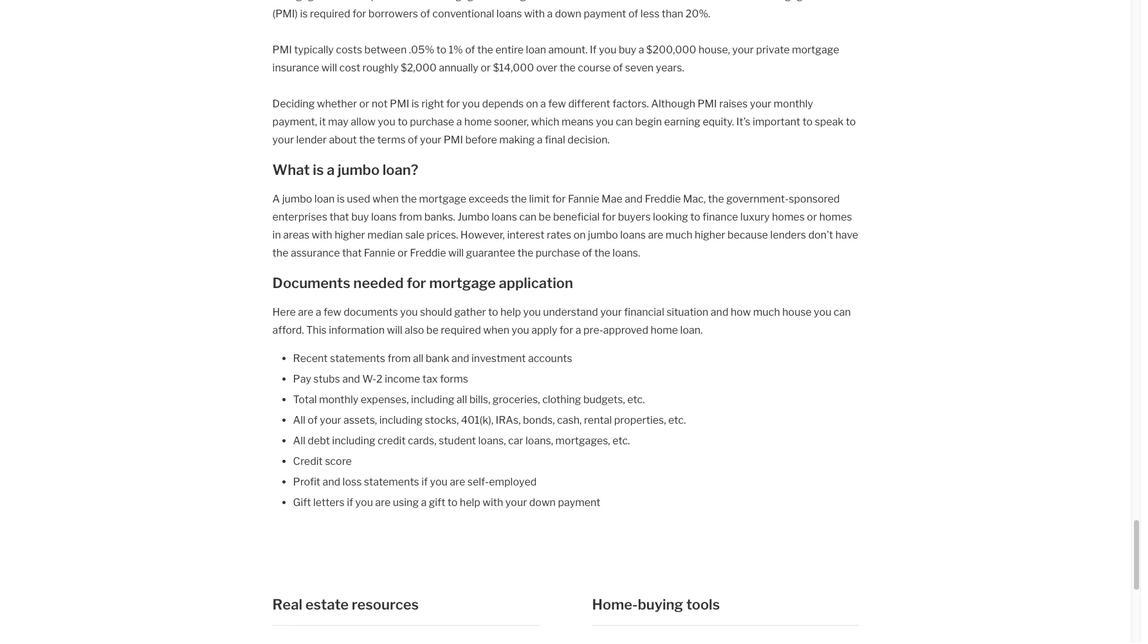 Task type: describe. For each thing, give the bounding box(es) containing it.
1 vertical spatial payment
[[558, 496, 601, 509]]

pmi typically costs between .05% to 1% of the entire loan amount. if you buy a $200,000 house, your private mortgage insurance will cost roughly $2,000 annually or $14,000 over the course of seven years.
[[273, 43, 840, 74]]

loans down exceeds
[[492, 211, 517, 223]]

terms
[[377, 134, 406, 146]]

banks.
[[425, 211, 455, 223]]

and up forms at the bottom
[[452, 352, 470, 365]]

are left using
[[375, 496, 391, 509]]

total
[[293, 394, 317, 406]]

all for all of your assets, including stocks, 401(k), iras, bonds, cash, rental properties, etc.
[[293, 414, 306, 426]]

to left speak
[[803, 116, 813, 128]]

the left the 'entire'
[[478, 43, 493, 56]]

1 vertical spatial jumbo
[[282, 193, 312, 205]]

tax
[[423, 373, 438, 385]]

1 vertical spatial down
[[529, 496, 556, 509]]

a left "borrower"
[[582, 0, 588, 2]]

lender inside deciding whether or not pmi is right for you depends on a few different factors. although pmi raises your monthly payment, it may allow you to purchase a home sooner, which means you can begin earning equity. it's important to speak to your lender about the terms of your pmi before making a final decision.
[[296, 134, 327, 146]]

enterprises
[[273, 211, 327, 223]]

depends
[[482, 97, 524, 110]]

a up this
[[316, 306, 321, 318]]

loans inside mortgage insurance protects the mortgage lender against loss if a borrower defaults on a loan. private mortgage insurance (pmi) is required for borrowers of conventional loans with a down payment of less than 20%.
[[497, 7, 522, 20]]

making
[[500, 134, 535, 146]]

mortgage up the "conventional"
[[432, 0, 480, 2]]

deciding whether or not pmi is right for you depends on a few different factors. although pmi raises your monthly payment, it may allow you to purchase a home sooner, which means you can begin earning equity. it's important to speak to your lender about the terms of your pmi before making a final decision.
[[273, 97, 856, 146]]

you down different
[[596, 116, 614, 128]]

median
[[368, 229, 403, 241]]

over
[[537, 61, 558, 74]]

of inside deciding whether or not pmi is right for you depends on a few different factors. although pmi raises your monthly payment, it may allow you to purchase a home sooner, which means you can begin earning equity. it's important to speak to your lender about the terms of your pmi before making a final decision.
[[408, 134, 418, 146]]

credit
[[293, 455, 323, 468]]

a left pre-
[[576, 324, 581, 336]]

you up also
[[400, 306, 418, 318]]

which
[[531, 116, 560, 128]]

mortgage up the gather
[[429, 274, 496, 291]]

$2,000
[[401, 61, 437, 74]]

on inside deciding whether or not pmi is right for you depends on a few different factors. although pmi raises your monthly payment, it may allow you to purchase a home sooner, which means you can begin earning equity. it's important to speak to your lender about the terms of your pmi before making a final decision.
[[526, 97, 538, 110]]

on inside a jumbo loan is used when the mortgage exceeds the limit for fannie mae and freddie mac, the government-sponsored enterprises that buy loans from banks. jumbo loans can be beneficial for buyers looking to finance luxury homes or homes in areas with higher median sale prices. however, interest rates on jumbo loans are much higher because lenders don't have the assurance that fannie or freddie will guarantee the purchase of the loans.
[[574, 229, 586, 241]]

to right gift on the bottom left of page
[[448, 496, 458, 509]]

credit score
[[293, 455, 352, 468]]

are left self-
[[450, 476, 465, 488]]

amount.
[[549, 43, 588, 56]]

to up terms
[[398, 116, 408, 128]]

1 horizontal spatial all
[[457, 394, 467, 406]]

you left 'apply'
[[512, 324, 530, 336]]

a down about
[[327, 161, 335, 178]]

2 homes from the left
[[820, 211, 852, 223]]

the up finance
[[708, 193, 724, 205]]

of left less
[[629, 7, 639, 20]]

insurance inside pmi typically costs between .05% to 1% of the entire loan amount. if you buy a $200,000 house, your private mortgage insurance will cost roughly $2,000 annually or $14,000 over the course of seven years.
[[273, 61, 319, 74]]

of right 1%
[[465, 43, 475, 56]]

estate
[[305, 596, 349, 613]]

should
[[420, 306, 452, 318]]

typically
[[294, 43, 334, 56]]

the down amount.
[[560, 61, 576, 74]]

0 horizontal spatial fannie
[[364, 247, 396, 259]]

2 higher from the left
[[695, 229, 726, 241]]

will inside pmi typically costs between .05% to 1% of the entire loan amount. if you buy a $200,000 house, your private mortgage insurance will cost roughly $2,000 annually or $14,000 over the course of seven years.
[[322, 61, 337, 74]]

financial
[[624, 306, 665, 318]]

you right house
[[814, 306, 832, 318]]

help for you
[[501, 306, 521, 318]]

a
[[273, 193, 280, 205]]

between
[[365, 43, 407, 56]]

prices.
[[427, 229, 458, 241]]

situation
[[667, 306, 709, 318]]

0 vertical spatial freddie
[[645, 193, 681, 205]]

with inside a jumbo loan is used when the mortgage exceeds the limit for fannie mae and freddie mac, the government-sponsored enterprises that buy loans from banks. jumbo loans can be beneficial for buyers looking to finance luxury homes or homes in areas with higher median sale prices. however, interest rates on jumbo loans are much higher because lenders don't have the assurance that fannie or freddie will guarantee the purchase of the loans.
[[312, 229, 333, 241]]

you up terms
[[378, 116, 396, 128]]

the down interest
[[518, 247, 534, 259]]

guarantee
[[466, 247, 515, 259]]

pmi left before
[[444, 134, 463, 146]]

assurance
[[291, 247, 340, 259]]

decision.
[[568, 134, 610, 146]]

1 vertical spatial including
[[379, 414, 423, 426]]

score
[[325, 455, 352, 468]]

1 vertical spatial that
[[342, 247, 362, 259]]

on inside mortgage insurance protects the mortgage lender against loss if a borrower defaults on a loan. private mortgage insurance (pmi) is required for borrowers of conventional loans with a down payment of less than 20%.
[[678, 0, 690, 2]]

forms
[[440, 373, 469, 385]]

mortgages,
[[556, 435, 611, 447]]

1 vertical spatial statements
[[364, 476, 419, 488]]

self-
[[468, 476, 489, 488]]

you up gift on the bottom left of page
[[430, 476, 448, 488]]

information
[[329, 324, 385, 336]]

documents
[[344, 306, 398, 318]]

payment,
[[273, 116, 317, 128]]

2 horizontal spatial jumbo
[[588, 229, 618, 241]]

required inside mortgage insurance protects the mortgage lender against loss if a borrower defaults on a loan. private mortgage insurance (pmi) is required for borrowers of conventional loans with a down payment of less than 20%.
[[310, 7, 350, 20]]

when inside a jumbo loan is used when the mortgage exceeds the limit for fannie mae and freddie mac, the government-sponsored enterprises that buy loans from banks. jumbo loans can be beneficial for buyers looking to finance luxury homes or homes in areas with higher median sale prices. however, interest rates on jumbo loans are much higher because lenders don't have the assurance that fannie or freddie will guarantee the purchase of the loans.
[[373, 193, 399, 205]]

and up letters
[[323, 476, 341, 488]]

used
[[347, 193, 370, 205]]

deciding
[[273, 97, 315, 110]]

what is a jumbo loan?
[[273, 161, 419, 178]]

(pmi)
[[273, 7, 298, 20]]

is right what
[[313, 161, 324, 178]]

loan?
[[383, 161, 419, 178]]

buy inside a jumbo loan is used when the mortgage exceeds the limit for fannie mae and freddie mac, the government-sponsored enterprises that buy loans from banks. jumbo loans can be beneficial for buyers looking to finance luxury homes or homes in areas with higher median sale prices. however, interest rates on jumbo loans are much higher because lenders don't have the assurance that fannie or freddie will guarantee the purchase of the loans.
[[352, 211, 369, 223]]

can inside deciding whether or not pmi is right for you depends on a few different factors. although pmi raises your monthly payment, it may allow you to purchase a home sooner, which means you can begin earning equity. it's important to speak to your lender about the terms of your pmi before making a final decision.
[[616, 116, 633, 128]]

of left seven
[[613, 61, 623, 74]]

to inside a jumbo loan is used when the mortgage exceeds the limit for fannie mae and freddie mac, the government-sponsored enterprises that buy loans from banks. jumbo loans can be beneficial for buyers looking to finance luxury homes or homes in areas with higher median sale prices. however, interest rates on jumbo loans are much higher because lenders don't have the assurance that fannie or freddie will guarantee the purchase of the loans.
[[691, 211, 701, 223]]

1 horizontal spatial with
[[483, 496, 503, 509]]

factors.
[[613, 97, 649, 110]]

borrowers
[[369, 7, 418, 20]]

$200,000
[[647, 43, 697, 56]]

your inside pmi typically costs between .05% to 1% of the entire loan amount. if you buy a $200,000 house, your private mortgage insurance will cost roughly $2,000 annually or $14,000 over the course of seven years.
[[733, 43, 754, 56]]

1 homes from the left
[[772, 211, 805, 223]]

expenses,
[[361, 394, 409, 406]]

purchase inside a jumbo loan is used when the mortgage exceeds the limit for fannie mae and freddie mac, the government-sponsored enterprises that buy loans from banks. jumbo loans can be beneficial for buyers looking to finance luxury homes or homes in areas with higher median sale prices. however, interest rates on jumbo loans are much higher because lenders don't have the assurance that fannie or freddie will guarantee the purchase of the loans.
[[536, 247, 580, 259]]

real
[[273, 596, 303, 613]]

however,
[[461, 229, 505, 241]]

is inside mortgage insurance protects the mortgage lender against loss if a borrower defaults on a loan. private mortgage insurance (pmi) is required for borrowers of conventional loans with a down payment of less than 20%.
[[300, 7, 308, 20]]

mortgage inside a jumbo loan is used when the mortgage exceeds the limit for fannie mae and freddie mac, the government-sponsored enterprises that buy loans from banks. jumbo loans can be beneficial for buyers looking to finance luxury homes or homes in areas with higher median sale prices. however, interest rates on jumbo loans are much higher because lenders don't have the assurance that fannie or freddie will guarantee the purchase of the loans.
[[419, 193, 467, 205]]

seven
[[625, 61, 654, 74]]

payment inside mortgage insurance protects the mortgage lender against loss if a borrower defaults on a loan. private mortgage insurance (pmi) is required for borrowers of conventional loans with a down payment of less than 20%.
[[584, 7, 626, 20]]

before
[[466, 134, 497, 146]]

cards,
[[408, 435, 437, 447]]

gather
[[454, 306, 486, 318]]

because
[[728, 229, 768, 241]]

0 horizontal spatial all
[[413, 352, 424, 365]]

bank
[[426, 352, 449, 365]]

approved
[[604, 324, 649, 336]]

apply
[[532, 324, 558, 336]]

rental
[[584, 414, 612, 426]]

investment
[[472, 352, 526, 365]]

be inside a jumbo loan is used when the mortgage exceeds the limit for fannie mae and freddie mac, the government-sponsored enterprises that buy loans from banks. jumbo loans can be beneficial for buyers looking to finance luxury homes or homes in areas with higher median sale prices. however, interest rates on jumbo loans are much higher because lenders don't have the assurance that fannie or freddie will guarantee the purchase of the loans.
[[539, 211, 551, 223]]

of up debt
[[308, 414, 318, 426]]

loans up median
[[371, 211, 397, 223]]

0 vertical spatial jumbo
[[338, 161, 380, 178]]

1 loans, from the left
[[478, 435, 506, 447]]

accounts
[[528, 352, 572, 365]]

your up important
[[750, 97, 772, 110]]

costs
[[336, 43, 362, 56]]

can inside here are a few documents you should gather to help you understand your financial situation and how much house you can afford. this information will also be required when you apply for a pre-approved home loan.
[[834, 306, 851, 318]]

2 horizontal spatial insurance
[[811, 0, 858, 2]]

annually
[[439, 61, 479, 74]]

a left sooner, at the left top of page
[[457, 116, 462, 128]]

in
[[273, 229, 281, 241]]

less
[[641, 7, 660, 20]]

beneficial
[[553, 211, 600, 223]]

down inside mortgage insurance protects the mortgage lender against loss if a borrower defaults on a loan. private mortgage insurance (pmi) is required for borrowers of conventional loans with a down payment of less than 20%.
[[555, 7, 582, 20]]

1 vertical spatial loss
[[343, 476, 362, 488]]

a left "final"
[[537, 134, 543, 146]]

home-buying tools
[[592, 596, 720, 613]]

from inside a jumbo loan is used when the mortgage exceeds the limit for fannie mae and freddie mac, the government-sponsored enterprises that buy loans from banks. jumbo loans can be beneficial for buyers looking to finance luxury homes or homes in areas with higher median sale prices. however, interest rates on jumbo loans are much higher because lenders don't have the assurance that fannie or freddie will guarantee the purchase of the loans.
[[399, 211, 422, 223]]

or down sale
[[398, 247, 408, 259]]

government-
[[727, 193, 789, 205]]

0 vertical spatial statements
[[330, 352, 385, 365]]

for inside deciding whether or not pmi is right for you depends on a few different factors. although pmi raises your monthly payment, it may allow you to purchase a home sooner, which means you can begin earning equity. it's important to speak to your lender about the terms of your pmi before making a final decision.
[[446, 97, 460, 110]]

all for all debt including credit cards, student loans, car loans, mortgages, etc.
[[293, 435, 306, 447]]

interest
[[507, 229, 545, 241]]

0 vertical spatial including
[[411, 394, 455, 406]]

a up 20%.
[[693, 0, 698, 2]]

to right speak
[[846, 116, 856, 128]]

iras,
[[496, 414, 521, 426]]

home-
[[592, 596, 638, 613]]

years.
[[656, 61, 685, 74]]

you right letters
[[356, 496, 373, 509]]

if inside mortgage insurance protects the mortgage lender against loss if a borrower defaults on a loan. private mortgage insurance (pmi) is required for borrowers of conventional loans with a down payment of less than 20%.
[[574, 0, 580, 2]]

private
[[756, 43, 790, 56]]

you up 'apply'
[[523, 306, 541, 318]]

loan. inside here are a few documents you should gather to help you understand your financial situation and how much house you can afford. this information will also be required when you apply for a pre-approved home loan.
[[681, 324, 703, 336]]

for inside mortgage insurance protects the mortgage lender against loss if a borrower defaults on a loan. private mortgage insurance (pmi) is required for borrowers of conventional loans with a down payment of less than 20%.
[[353, 7, 366, 20]]

budgets,
[[584, 394, 625, 406]]

using
[[393, 496, 419, 509]]

home inside here are a few documents you should gather to help you understand your financial situation and how much house you can afford. this information will also be required when you apply for a pre-approved home loan.
[[651, 324, 678, 336]]

credit
[[378, 435, 406, 447]]

equity.
[[703, 116, 734, 128]]

application
[[499, 274, 573, 291]]

how
[[731, 306, 751, 318]]

1 horizontal spatial fannie
[[568, 193, 600, 205]]

or down sponsored
[[807, 211, 817, 223]]

finance
[[703, 211, 739, 223]]

the down loan? at the left top
[[401, 193, 417, 205]]

your down payment,
[[273, 134, 294, 146]]

mae
[[602, 193, 623, 205]]

will inside here are a few documents you should gather to help you understand your financial situation and how much house you can afford. this information will also be required when you apply for a pre-approved home loan.
[[387, 324, 403, 336]]

important
[[753, 116, 801, 128]]



Task type: locate. For each thing, give the bounding box(es) containing it.
1 vertical spatial purchase
[[536, 247, 580, 259]]

much down looking at top
[[666, 229, 693, 241]]

about
[[329, 134, 357, 146]]

loans down buyers
[[621, 229, 646, 241]]

0 vertical spatial loan.
[[700, 0, 723, 2]]

entire
[[496, 43, 524, 56]]

stubs
[[314, 373, 340, 385]]

may
[[328, 116, 349, 128]]

2 vertical spatial if
[[347, 496, 353, 509]]

buying
[[638, 596, 684, 613]]

few up this
[[324, 306, 342, 318]]

private
[[725, 0, 760, 2]]

freddie down sale
[[410, 247, 446, 259]]

1 vertical spatial all
[[457, 394, 467, 406]]

2 horizontal spatial if
[[574, 0, 580, 2]]

1 horizontal spatial home
[[651, 324, 678, 336]]

0 horizontal spatial when
[[373, 193, 399, 205]]

2 vertical spatial can
[[834, 306, 851, 318]]

on
[[678, 0, 690, 2], [526, 97, 538, 110], [574, 229, 586, 241]]

1 horizontal spatial monthly
[[774, 97, 814, 110]]

1 vertical spatial fannie
[[364, 247, 396, 259]]

protects
[[371, 0, 412, 2]]

0 vertical spatial purchase
[[410, 116, 454, 128]]

against
[[515, 0, 550, 2]]

required down "mortgage"
[[310, 7, 350, 20]]

0 horizontal spatial loan
[[315, 193, 335, 205]]

if
[[574, 0, 580, 2], [422, 476, 428, 488], [347, 496, 353, 509]]

is down "mortgage"
[[300, 7, 308, 20]]

2 vertical spatial including
[[332, 435, 376, 447]]

0 vertical spatial will
[[322, 61, 337, 74]]

with up the assurance
[[312, 229, 333, 241]]

will left cost at the left top of page
[[322, 61, 337, 74]]

can inside a jumbo loan is used when the mortgage exceeds the limit for fannie mae and freddie mac, the government-sponsored enterprises that buy loans from banks. jumbo loans can be beneficial for buyers looking to finance luxury homes or homes in areas with higher median sale prices. however, interest rates on jumbo loans are much higher because lenders don't have the assurance that fannie or freddie will guarantee the purchase of the loans.
[[520, 211, 537, 223]]

or right annually
[[481, 61, 491, 74]]

payment
[[584, 7, 626, 20], [558, 496, 601, 509]]

0 vertical spatial with
[[524, 7, 545, 20]]

payment down "borrower"
[[584, 7, 626, 20]]

purchase down right on the left top
[[410, 116, 454, 128]]

1 vertical spatial freddie
[[410, 247, 446, 259]]

total monthly expenses, including all bills, groceries, clothing budgets, etc.
[[293, 394, 645, 406]]

buy inside pmi typically costs between .05% to 1% of the entire loan amount. if you buy a $200,000 house, your private mortgage insurance will cost roughly $2,000 annually or $14,000 over the course of seven years.
[[619, 43, 637, 56]]

loan. inside mortgage insurance protects the mortgage lender against loss if a borrower defaults on a loan. private mortgage insurance (pmi) is required for borrowers of conventional loans with a down payment of less than 20%.
[[700, 0, 723, 2]]

w-
[[363, 373, 377, 385]]

your up debt
[[320, 414, 342, 426]]

buy up seven
[[619, 43, 637, 56]]

loan
[[526, 43, 546, 56], [315, 193, 335, 205]]

assets,
[[344, 414, 377, 426]]

profit and loss statements if you are self-employed
[[293, 476, 537, 488]]

0 vertical spatial etc.
[[628, 394, 645, 406]]

mortgage right private
[[762, 0, 809, 2]]

lender down it
[[296, 134, 327, 146]]

the left loans.
[[595, 247, 611, 259]]

lenders
[[771, 229, 807, 241]]

limit
[[529, 193, 550, 205]]

2 vertical spatial with
[[483, 496, 503, 509]]

a jumbo loan is used when the mortgage exceeds the limit for fannie mae and freddie mac, the government-sponsored enterprises that buy loans from banks. jumbo loans can be beneficial for buyers looking to finance luxury homes or homes in areas with higher median sale prices. however, interest rates on jumbo loans are much higher because lenders don't have the assurance that fannie or freddie will guarantee the purchase of the loans.
[[273, 193, 859, 259]]

if up gift letters if you are using a gift to help with your down payment
[[422, 476, 428, 488]]

0 horizontal spatial help
[[460, 496, 481, 509]]

1 horizontal spatial insurance
[[322, 0, 369, 2]]

2 vertical spatial on
[[574, 229, 586, 241]]

pre-
[[584, 324, 604, 336]]

1 vertical spatial lender
[[296, 134, 327, 146]]

or inside pmi typically costs between .05% to 1% of the entire loan amount. if you buy a $200,000 house, your private mortgage insurance will cost roughly $2,000 annually or $14,000 over the course of seven years.
[[481, 61, 491, 74]]

jumbo up loans.
[[588, 229, 618, 241]]

0 vertical spatial few
[[548, 97, 566, 110]]

0 vertical spatial if
[[574, 0, 580, 2]]

freddie
[[645, 193, 681, 205], [410, 247, 446, 259]]

when right used
[[373, 193, 399, 205]]

debt
[[308, 435, 330, 447]]

pmi up equity.
[[698, 97, 717, 110]]

roughly
[[363, 61, 399, 74]]

a left gift on the bottom left of page
[[421, 496, 427, 509]]

1 vertical spatial monthly
[[319, 394, 359, 406]]

buy down used
[[352, 211, 369, 223]]

pmi inside pmi typically costs between .05% to 1% of the entire loan amount. if you buy a $200,000 house, your private mortgage insurance will cost roughly $2,000 annually or $14,000 over the course of seven years.
[[273, 43, 292, 56]]

for right limit
[[552, 193, 566, 205]]

of right terms
[[408, 134, 418, 146]]

loan inside pmi typically costs between .05% to 1% of the entire loan amount. if you buy a $200,000 house, your private mortgage insurance will cost roughly $2,000 annually or $14,000 over the course of seven years.
[[526, 43, 546, 56]]

if left "borrower"
[[574, 0, 580, 2]]

be
[[539, 211, 551, 223], [427, 324, 439, 336]]

profit
[[293, 476, 321, 488]]

0 horizontal spatial purchase
[[410, 116, 454, 128]]

is inside deciding whether or not pmi is right for you depends on a few different factors. although pmi raises your monthly payment, it may allow you to purchase a home sooner, which means you can begin earning equity. it's important to speak to your lender about the terms of your pmi before making a final decision.
[[412, 97, 419, 110]]

0 vertical spatial can
[[616, 116, 633, 128]]

loans down against
[[497, 7, 522, 20]]

loan inside a jumbo loan is used when the mortgage exceeds the limit for fannie mae and freddie mac, the government-sponsored enterprises that buy loans from banks. jumbo loans can be beneficial for buyers looking to finance luxury homes or homes in areas with higher median sale prices. however, interest rates on jumbo loans are much higher because lenders don't have the assurance that fannie or freddie will guarantee the purchase of the loans.
[[315, 193, 335, 205]]

home inside deciding whether or not pmi is right for you depends on a few different factors. although pmi raises your monthly payment, it may allow you to purchase a home sooner, which means you can begin earning equity. it's important to speak to your lender about the terms of your pmi before making a final decision.
[[465, 116, 492, 128]]

monthly up important
[[774, 97, 814, 110]]

1 horizontal spatial few
[[548, 97, 566, 110]]

few inside deciding whether or not pmi is right for you depends on a few different factors. although pmi raises your monthly payment, it may allow you to purchase a home sooner, which means you can begin earning equity. it's important to speak to your lender about the terms of your pmi before making a final decision.
[[548, 97, 566, 110]]

loss
[[552, 0, 571, 2], [343, 476, 362, 488]]

the left limit
[[511, 193, 527, 205]]

understand
[[543, 306, 598, 318]]

can up interest
[[520, 211, 537, 223]]

for up should
[[407, 274, 426, 291]]

are
[[648, 229, 664, 241], [298, 306, 314, 318], [450, 476, 465, 488], [375, 496, 391, 509]]

will inside a jumbo loan is used when the mortgage exceeds the limit for fannie mae and freddie mac, the government-sponsored enterprises that buy loans from banks. jumbo loans can be beneficial for buyers looking to finance luxury homes or homes in areas with higher median sale prices. however, interest rates on jumbo loans are much higher because lenders don't have the assurance that fannie or freddie will guarantee the purchase of the loans.
[[448, 247, 464, 259]]

course
[[578, 61, 611, 74]]

fannie down median
[[364, 247, 396, 259]]

0 vertical spatial loan
[[526, 43, 546, 56]]

0 horizontal spatial freddie
[[410, 247, 446, 259]]

0 horizontal spatial will
[[322, 61, 337, 74]]

is left used
[[337, 193, 345, 205]]

1 vertical spatial etc.
[[669, 414, 686, 426]]

mac,
[[683, 193, 706, 205]]

statements up using
[[364, 476, 419, 488]]

all left debt
[[293, 435, 306, 447]]

1 vertical spatial when
[[483, 324, 510, 336]]

and left w- on the bottom left of page
[[342, 373, 360, 385]]

1 horizontal spatial higher
[[695, 229, 726, 241]]

0 vertical spatial on
[[678, 0, 690, 2]]

be down limit
[[539, 211, 551, 223]]

1 horizontal spatial homes
[[820, 211, 852, 223]]

tools
[[687, 596, 720, 613]]

monthly inside deciding whether or not pmi is right for you depends on a few different factors. although pmi raises your monthly payment, it may allow you to purchase a home sooner, which means you can begin earning equity. it's important to speak to your lender about the terms of your pmi before making a final decision.
[[774, 97, 814, 110]]

1 vertical spatial from
[[388, 352, 411, 365]]

all debt including credit cards, student loans, car loans, mortgages, etc.
[[293, 435, 630, 447]]

etc. down 'properties,'
[[613, 435, 630, 447]]

loans, down bonds,
[[526, 435, 554, 447]]

1 higher from the left
[[335, 229, 365, 241]]

fannie
[[568, 193, 600, 205], [364, 247, 396, 259]]

0 vertical spatial when
[[373, 193, 399, 205]]

0 horizontal spatial home
[[465, 116, 492, 128]]

to inside here are a few documents you should gather to help you understand your financial situation and how much house you can afford. this information will also be required when you apply for a pre-approved home loan.
[[488, 306, 498, 318]]

1 horizontal spatial jumbo
[[338, 161, 380, 178]]

help for with
[[460, 496, 481, 509]]

recent statements from all bank and investment accounts
[[293, 352, 572, 365]]

0 horizontal spatial few
[[324, 306, 342, 318]]

to left 1%
[[437, 43, 447, 56]]

2 horizontal spatial on
[[678, 0, 690, 2]]

much right how
[[754, 306, 780, 318]]

sponsored
[[789, 193, 840, 205]]

with inside mortgage insurance protects the mortgage lender against loss if a borrower defaults on a loan. private mortgage insurance (pmi) is required for borrowers of conventional loans with a down payment of less than 20%.
[[524, 7, 545, 20]]

mortgage up banks.
[[419, 193, 467, 205]]

that down used
[[330, 211, 349, 223]]

you inside pmi typically costs between .05% to 1% of the entire loan amount. if you buy a $200,000 house, your private mortgage insurance will cost roughly $2,000 annually or $14,000 over the course of seven years.
[[599, 43, 617, 56]]

is
[[300, 7, 308, 20], [412, 97, 419, 110], [313, 161, 324, 178], [337, 193, 345, 205]]

allow
[[351, 116, 376, 128]]

be inside here are a few documents you should gather to help you understand your financial situation and how much house you can afford. this information will also be required when you apply for a pre-approved home loan.
[[427, 324, 439, 336]]

few inside here are a few documents you should gather to help you understand your financial situation and how much house you can afford. this information will also be required when you apply for a pre-approved home loan.
[[324, 306, 342, 318]]

1 horizontal spatial purchase
[[536, 247, 580, 259]]

loan up enterprises
[[315, 193, 335, 205]]

and inside here are a few documents you should gather to help you understand your financial situation and how much house you can afford. this information will also be required when you apply for a pre-approved home loan.
[[711, 306, 729, 318]]

0 vertical spatial much
[[666, 229, 693, 241]]

bonds,
[[523, 414, 555, 426]]

0 horizontal spatial loss
[[343, 476, 362, 488]]

1 vertical spatial much
[[754, 306, 780, 318]]

employed
[[489, 476, 537, 488]]

1 vertical spatial if
[[422, 476, 428, 488]]

the inside deciding whether or not pmi is right for you depends on a few different factors. although pmi raises your monthly payment, it may allow you to purchase a home sooner, which means you can begin earning equity. it's important to speak to your lender about the terms of your pmi before making a final decision.
[[359, 134, 375, 146]]

0 vertical spatial monthly
[[774, 97, 814, 110]]

0 horizontal spatial loans,
[[478, 435, 506, 447]]

borrower
[[590, 0, 634, 2]]

0 horizontal spatial buy
[[352, 211, 369, 223]]

0 vertical spatial be
[[539, 211, 551, 223]]

mortgage inside pmi typically costs between .05% to 1% of the entire loan amount. if you buy a $200,000 house, your private mortgage insurance will cost roughly $2,000 annually or $14,000 over the course of seven years.
[[792, 43, 840, 56]]

when up investment
[[483, 324, 510, 336]]

right
[[422, 97, 444, 110]]

stocks,
[[425, 414, 459, 426]]

jumbo up used
[[338, 161, 380, 178]]

loan. up 20%.
[[700, 0, 723, 2]]

sooner,
[[494, 116, 529, 128]]

or inside deciding whether or not pmi is right for you depends on a few different factors. although pmi raises your monthly payment, it may allow you to purchase a home sooner, which means you can begin earning equity. it's important to speak to your lender about the terms of your pmi before making a final decision.
[[359, 97, 370, 110]]

begin
[[635, 116, 662, 128]]

1 vertical spatial all
[[293, 435, 306, 447]]

if
[[590, 43, 597, 56]]

mortgage
[[432, 0, 480, 2], [762, 0, 809, 2], [792, 43, 840, 56], [419, 193, 467, 205], [429, 274, 496, 291]]

0 horizontal spatial lender
[[296, 134, 327, 146]]

2 vertical spatial etc.
[[613, 435, 630, 447]]

monthly
[[774, 97, 814, 110], [319, 394, 359, 406]]

areas
[[283, 229, 310, 241]]

student
[[439, 435, 476, 447]]

a inside pmi typically costs between .05% to 1% of the entire loan amount. if you buy a $200,000 house, your private mortgage insurance will cost roughly $2,000 annually or $14,000 over the course of seven years.
[[639, 43, 644, 56]]

of inside a jumbo loan is used when the mortgage exceeds the limit for fannie mae and freddie mac, the government-sponsored enterprises that buy loans from banks. jumbo loans can be beneficial for buyers looking to finance luxury homes or homes in areas with higher median sale prices. however, interest rates on jumbo loans are much higher because lenders don't have the assurance that fannie or freddie will guarantee the purchase of the loans.
[[583, 247, 592, 259]]

1 horizontal spatial when
[[483, 324, 510, 336]]

all of your assets, including stocks, 401(k), iras, bonds, cash, rental properties, etc.
[[293, 414, 686, 426]]

final
[[545, 134, 566, 146]]

loss inside mortgage insurance protects the mortgage lender against loss if a borrower defaults on a loan. private mortgage insurance (pmi) is required for borrowers of conventional loans with a down payment of less than 20%.
[[552, 0, 571, 2]]

0 horizontal spatial on
[[526, 97, 538, 110]]

etc.
[[628, 394, 645, 406], [669, 414, 686, 426], [613, 435, 630, 447]]

car
[[508, 435, 524, 447]]

a up seven
[[639, 43, 644, 56]]

with down self-
[[483, 496, 503, 509]]

needed
[[354, 274, 404, 291]]

0 vertical spatial loss
[[552, 0, 571, 2]]

0 horizontal spatial monthly
[[319, 394, 359, 406]]

0 horizontal spatial can
[[520, 211, 537, 223]]

will down prices.
[[448, 247, 464, 259]]

to right the gather
[[488, 306, 498, 318]]

is inside a jumbo loan is used when the mortgage exceeds the limit for fannie mae and freddie mac, the government-sponsored enterprises that buy loans from banks. jumbo loans can be beneficial for buyers looking to finance luxury homes or homes in areas with higher median sale prices. however, interest rates on jumbo loans are much higher because lenders don't have the assurance that fannie or freddie will guarantee the purchase of the loans.
[[337, 193, 345, 205]]

0 vertical spatial buy
[[619, 43, 637, 56]]

1 horizontal spatial freddie
[[645, 193, 681, 205]]

homes up have
[[820, 211, 852, 223]]

you
[[599, 43, 617, 56], [462, 97, 480, 110], [378, 116, 396, 128], [596, 116, 614, 128], [400, 306, 418, 318], [523, 306, 541, 318], [814, 306, 832, 318], [512, 324, 530, 336], [430, 476, 448, 488], [356, 496, 373, 509]]

buyers
[[618, 211, 651, 223]]

lender inside mortgage insurance protects the mortgage lender against loss if a borrower defaults on a loan. private mortgage insurance (pmi) is required for borrowers of conventional loans with a down payment of less than 20%.
[[482, 0, 513, 2]]

monthly down stubs
[[319, 394, 359, 406]]

earning
[[665, 116, 701, 128]]

to inside pmi typically costs between .05% to 1% of the entire loan amount. if you buy a $200,000 house, your private mortgage insurance will cost roughly $2,000 annually or $14,000 over the course of seven years.
[[437, 43, 447, 56]]

are inside a jumbo loan is used when the mortgage exceeds the limit for fannie mae and freddie mac, the government-sponsored enterprises that buy loans from banks. jumbo loans can be beneficial for buyers looking to finance luxury homes or homes in areas with higher median sale prices. however, interest rates on jumbo loans are much higher because lenders don't have the assurance that fannie or freddie will guarantee the purchase of the loans.
[[648, 229, 664, 241]]

0 vertical spatial help
[[501, 306, 521, 318]]

when inside here are a few documents you should gather to help you understand your financial situation and how much house you can afford. this information will also be required when you apply for a pre-approved home loan.
[[483, 324, 510, 336]]

will left also
[[387, 324, 403, 336]]

gift
[[293, 496, 311, 509]]

your inside here are a few documents you should gather to help you understand your financial situation and how much house you can afford. this information will also be required when you apply for a pre-approved home loan.
[[601, 306, 622, 318]]

house
[[783, 306, 812, 318]]

and left how
[[711, 306, 729, 318]]

1 vertical spatial required
[[441, 324, 481, 336]]

don't
[[809, 229, 834, 241]]

0 horizontal spatial higher
[[335, 229, 365, 241]]

1 horizontal spatial will
[[387, 324, 403, 336]]

0 vertical spatial fannie
[[568, 193, 600, 205]]

jumbo
[[338, 161, 380, 178], [282, 193, 312, 205], [588, 229, 618, 241]]

your down employed
[[506, 496, 527, 509]]

letters
[[313, 496, 345, 509]]

1 all from the top
[[293, 414, 306, 426]]

the down in
[[273, 247, 289, 259]]

recent
[[293, 352, 328, 365]]

home
[[465, 116, 492, 128], [651, 324, 678, 336]]

to
[[437, 43, 447, 56], [398, 116, 408, 128], [803, 116, 813, 128], [846, 116, 856, 128], [691, 211, 701, 223], [488, 306, 498, 318], [448, 496, 458, 509]]

the inside mortgage insurance protects the mortgage lender against loss if a borrower defaults on a loan. private mortgage insurance (pmi) is required for borrowers of conventional loans with a down payment of less than 20%.
[[414, 0, 430, 2]]

1 horizontal spatial loans,
[[526, 435, 554, 447]]

1 horizontal spatial buy
[[619, 43, 637, 56]]

down
[[555, 7, 582, 20], [529, 496, 556, 509]]

you left depends
[[462, 97, 480, 110]]

1 horizontal spatial required
[[441, 324, 481, 336]]

your right house,
[[733, 43, 754, 56]]

sale
[[405, 229, 425, 241]]

for down mae
[[602, 211, 616, 223]]

purchase inside deciding whether or not pmi is right for you depends on a few different factors. although pmi raises your monthly payment, it may allow you to purchase a home sooner, which means you can begin earning equity. it's important to speak to your lender about the terms of your pmi before making a final decision.
[[410, 116, 454, 128]]

1 horizontal spatial be
[[539, 211, 551, 223]]

cost
[[339, 61, 360, 74]]

freddie up looking at top
[[645, 193, 681, 205]]

documents needed for mortgage application
[[273, 274, 573, 291]]

are inside here are a few documents you should gather to help you understand your financial situation and how much house you can afford. this information will also be required when you apply for a pre-approved home loan.
[[298, 306, 314, 318]]

income
[[385, 373, 420, 385]]

are up this
[[298, 306, 314, 318]]

0 horizontal spatial jumbo
[[282, 193, 312, 205]]

for down understand at top
[[560, 324, 574, 336]]

loans, down all of your assets, including stocks, 401(k), iras, bonds, cash, rental properties, etc.
[[478, 435, 506, 447]]

1 horizontal spatial lender
[[482, 0, 513, 2]]

the
[[414, 0, 430, 2], [478, 43, 493, 56], [560, 61, 576, 74], [359, 134, 375, 146], [401, 193, 417, 205], [511, 193, 527, 205], [708, 193, 724, 205], [273, 247, 289, 259], [518, 247, 534, 259], [595, 247, 611, 259]]

2 all from the top
[[293, 435, 306, 447]]

1 horizontal spatial if
[[422, 476, 428, 488]]

help inside here are a few documents you should gather to help you understand your financial situation and how much house you can afford. this information will also be required when you apply for a pre-approved home loan.
[[501, 306, 521, 318]]

required inside here are a few documents you should gather to help you understand your financial situation and how much house you can afford. this information will also be required when you apply for a pre-approved home loan.
[[441, 324, 481, 336]]

statements
[[330, 352, 385, 365], [364, 476, 419, 488]]

from up sale
[[399, 211, 422, 223]]

0 vertical spatial that
[[330, 211, 349, 223]]

2 loans, from the left
[[526, 435, 554, 447]]

1 horizontal spatial loan
[[526, 43, 546, 56]]

rates
[[547, 229, 572, 241]]

fannie up beneficial on the top
[[568, 193, 600, 205]]

a up which
[[541, 97, 546, 110]]

for inside here are a few documents you should gather to help you understand your financial situation and how much house you can afford. this information will also be required when you apply for a pre-approved home loan.
[[560, 324, 574, 336]]

1 horizontal spatial help
[[501, 306, 521, 318]]

1 horizontal spatial loss
[[552, 0, 571, 2]]

are down looking at top
[[648, 229, 664, 241]]

pmi
[[273, 43, 292, 56], [390, 97, 409, 110], [698, 97, 717, 110], [444, 134, 463, 146]]

0 horizontal spatial be
[[427, 324, 439, 336]]

properties,
[[614, 414, 666, 426]]

also
[[405, 324, 424, 336]]

401(k),
[[461, 414, 494, 426]]

2 horizontal spatial can
[[834, 306, 851, 318]]

and inside a jumbo loan is used when the mortgage exceeds the limit for fannie mae and freddie mac, the government-sponsored enterprises that buy loans from banks. jumbo loans can be beneficial for buyers looking to finance luxury homes or homes in areas with higher median sale prices. however, interest rates on jumbo loans are much higher because lenders don't have the assurance that fannie or freddie will guarantee the purchase of the loans.
[[625, 193, 643, 205]]

from
[[399, 211, 422, 223], [388, 352, 411, 365]]

1 vertical spatial be
[[427, 324, 439, 336]]

1 vertical spatial few
[[324, 306, 342, 318]]

the down allow
[[359, 134, 375, 146]]

your up approved
[[601, 306, 622, 318]]

much inside a jumbo loan is used when the mortgage exceeds the limit for fannie mae and freddie mac, the government-sponsored enterprises that buy loans from banks. jumbo loans can be beneficial for buyers looking to finance luxury homes or homes in areas with higher median sale prices. however, interest rates on jumbo loans are much higher because lenders don't have the assurance that fannie or freddie will guarantee the purchase of the loans.
[[666, 229, 693, 241]]

from up income at the left of page
[[388, 352, 411, 365]]

your down right on the left top
[[420, 134, 442, 146]]

payment down mortgages, at the bottom
[[558, 496, 601, 509]]

etc. up 'properties,'
[[628, 394, 645, 406]]

lender left against
[[482, 0, 513, 2]]

0 horizontal spatial insurance
[[273, 61, 319, 74]]

be right also
[[427, 324, 439, 336]]

all left bills, on the bottom
[[457, 394, 467, 406]]

of right borrowers
[[421, 7, 430, 20]]

including down assets,
[[332, 435, 376, 447]]

1 vertical spatial buy
[[352, 211, 369, 223]]

0 vertical spatial from
[[399, 211, 422, 223]]

0 horizontal spatial if
[[347, 496, 353, 509]]

0 horizontal spatial required
[[310, 7, 350, 20]]

a down against
[[547, 7, 553, 20]]

pmi right "not" at the top left of the page
[[390, 97, 409, 110]]

2 horizontal spatial with
[[524, 7, 545, 20]]

1 horizontal spatial on
[[574, 229, 586, 241]]

much inside here are a few documents you should gather to help you understand your financial situation and how much house you can afford. this information will also be required when you apply for a pre-approved home loan.
[[754, 306, 780, 318]]



Task type: vqa. For each thing, say whether or not it's contained in the screenshot.
the right Sat,
no



